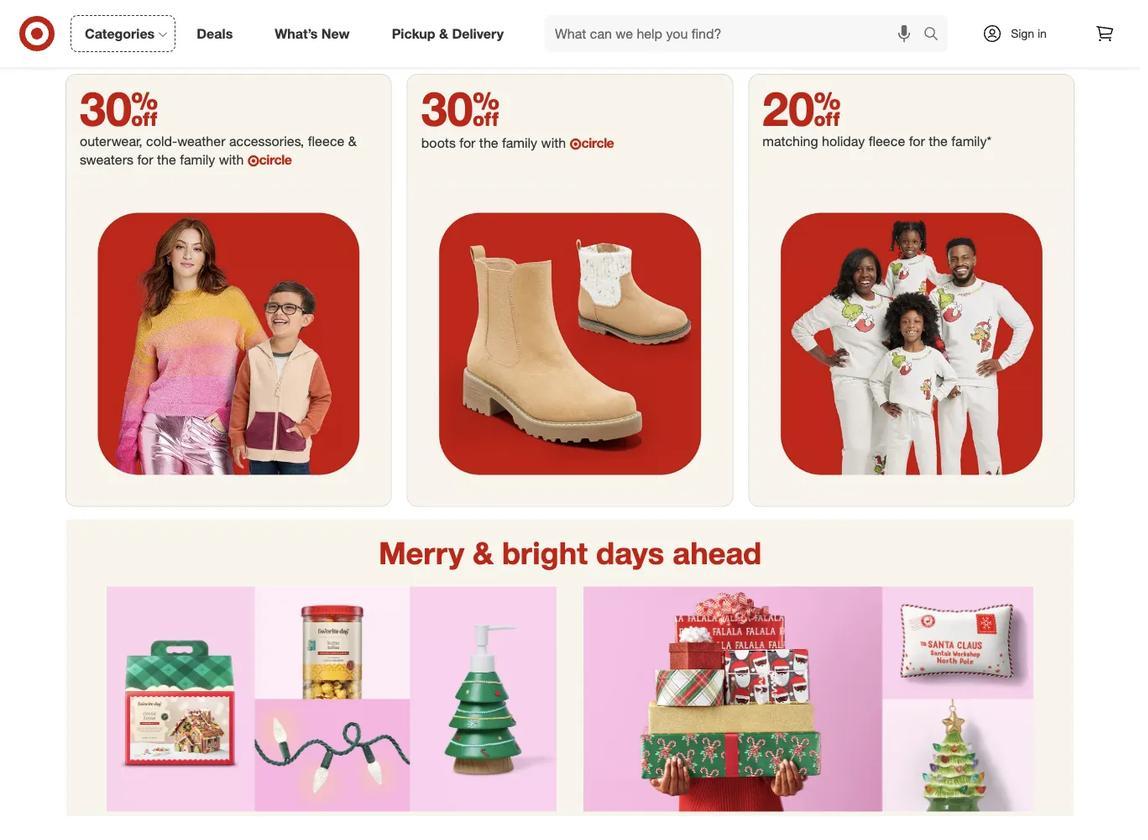Task type: vqa. For each thing, say whether or not it's contained in the screenshot.
bottom partners,
no



Task type: describe. For each thing, give the bounding box(es) containing it.
categories link
[[71, 15, 176, 52]]

sign in
[[1011, 26, 1047, 41]]

deals
[[197, 25, 233, 42]]

20 matching holiday fleece for the family*
[[763, 80, 996, 149]]

0 vertical spatial with
[[541, 135, 566, 151]]

what's new
[[275, 25, 350, 42]]

sign in link
[[968, 15, 1073, 52]]

weather
[[177, 133, 226, 149]]

fleece inside outerwear, cold-weather accessories, fleece & sweaters for the family with
[[308, 133, 345, 149]]

what's new link
[[261, 15, 371, 52]]

20
[[763, 80, 841, 137]]

& for merry
[[473, 535, 494, 572]]

holiday
[[822, 133, 865, 149]]

days
[[596, 535, 664, 572]]

30 for boots
[[421, 80, 500, 137]]

cold-
[[146, 133, 177, 149]]

sign
[[1011, 26, 1035, 41]]

sweaters
[[80, 151, 134, 168]]

family*
[[952, 133, 992, 149]]

pickup & delivery link
[[378, 15, 525, 52]]

circle for with
[[582, 135, 614, 151]]

1 horizontal spatial the
[[479, 135, 499, 151]]

search
[[916, 27, 957, 43]]

merry & bright days ahead
[[379, 535, 762, 572]]

the inside 20 matching holiday fleece for the family*
[[929, 133, 948, 149]]

circle for fleece
[[259, 151, 292, 168]]



Task type: locate. For each thing, give the bounding box(es) containing it.
bright
[[502, 535, 588, 572]]

for down cold-
[[137, 151, 153, 168]]

for
[[909, 133, 925, 149], [460, 135, 476, 151], [137, 151, 153, 168]]

circle
[[582, 135, 614, 151], [259, 151, 292, 168]]

pickup
[[392, 25, 436, 42]]

2 horizontal spatial &
[[473, 535, 494, 572]]

fleece right accessories,
[[308, 133, 345, 149]]

0 vertical spatial circle
[[582, 135, 614, 151]]

outerwear, cold-weather accessories, fleece & sweaters for the family with
[[80, 133, 357, 168]]

What can we help you find? suggestions appear below search field
[[545, 15, 928, 52]]

30 up sweaters at the top
[[80, 80, 158, 137]]

the down cold-
[[157, 151, 176, 168]]

boots for the family with
[[421, 135, 570, 151]]

0 horizontal spatial circle
[[259, 151, 292, 168]]

pickup & delivery
[[392, 25, 504, 42]]

ahead
[[673, 535, 762, 572]]

& for pickup
[[439, 25, 448, 42]]

0 horizontal spatial &
[[348, 133, 357, 149]]

1 vertical spatial circle
[[259, 151, 292, 168]]

for inside 20 matching holiday fleece for the family*
[[909, 133, 925, 149]]

2 30 from the left
[[421, 80, 500, 137]]

2 horizontal spatial for
[[909, 133, 925, 149]]

1 vertical spatial family
[[180, 151, 215, 168]]

0 horizontal spatial 30
[[80, 80, 158, 137]]

1 horizontal spatial 30
[[421, 80, 500, 137]]

the
[[929, 133, 948, 149], [479, 135, 499, 151], [157, 151, 176, 168]]

with inside outerwear, cold-weather accessories, fleece & sweaters for the family with
[[219, 151, 244, 168]]

in
[[1038, 26, 1047, 41]]

0 vertical spatial family
[[502, 135, 538, 151]]

& inside outerwear, cold-weather accessories, fleece & sweaters for the family with
[[348, 133, 357, 149]]

for left family*
[[909, 133, 925, 149]]

boots
[[421, 135, 456, 151]]

cozy up & save image
[[66, 0, 1074, 62]]

1 horizontal spatial with
[[541, 135, 566, 151]]

30 down pickup & delivery link
[[421, 80, 500, 137]]

search button
[[916, 15, 957, 55]]

deals link
[[182, 15, 254, 52]]

1 vertical spatial &
[[348, 133, 357, 149]]

fleece inside 20 matching holiday fleece for the family*
[[869, 133, 906, 149]]

0 vertical spatial &
[[439, 25, 448, 42]]

30 for outerwear,
[[80, 80, 158, 137]]

family inside outerwear, cold-weather accessories, fleece & sweaters for the family with
[[180, 151, 215, 168]]

the left family*
[[929, 133, 948, 149]]

2 horizontal spatial the
[[929, 133, 948, 149]]

2 fleece from the left
[[869, 133, 906, 149]]

1 horizontal spatial circle
[[582, 135, 614, 151]]

merry
[[379, 535, 464, 572]]

0 horizontal spatial for
[[137, 151, 153, 168]]

matching
[[763, 133, 819, 149]]

1 horizontal spatial &
[[439, 25, 448, 42]]

delivery
[[452, 25, 504, 42]]

fleece right holiday
[[869, 133, 906, 149]]

categories
[[85, 25, 155, 42]]

0 horizontal spatial with
[[219, 151, 244, 168]]

family down the weather
[[180, 151, 215, 168]]

0 horizontal spatial fleece
[[308, 133, 345, 149]]

1 30 from the left
[[80, 80, 158, 137]]

family right boots at the top left of page
[[502, 135, 538, 151]]

what's
[[275, 25, 318, 42]]

0 horizontal spatial family
[[180, 151, 215, 168]]

outerwear,
[[80, 133, 143, 149]]

new
[[322, 25, 350, 42]]

1 horizontal spatial family
[[502, 135, 538, 151]]

with
[[541, 135, 566, 151], [219, 151, 244, 168]]

30
[[80, 80, 158, 137], [421, 80, 500, 137]]

1 vertical spatial with
[[219, 151, 244, 168]]

for right boots at the top left of page
[[460, 135, 476, 151]]

accessories,
[[229, 133, 304, 149]]

0 horizontal spatial the
[[157, 151, 176, 168]]

fleece
[[308, 133, 345, 149], [869, 133, 906, 149]]

1 fleece from the left
[[308, 133, 345, 149]]

the right boots at the top left of page
[[479, 135, 499, 151]]

for inside outerwear, cold-weather accessories, fleece & sweaters for the family with
[[137, 151, 153, 168]]

2 vertical spatial &
[[473, 535, 494, 572]]

&
[[439, 25, 448, 42], [348, 133, 357, 149], [473, 535, 494, 572]]

1 horizontal spatial fleece
[[869, 133, 906, 149]]

the inside outerwear, cold-weather accessories, fleece & sweaters for the family with
[[157, 151, 176, 168]]

1 horizontal spatial for
[[460, 135, 476, 151]]

family
[[502, 135, 538, 151], [180, 151, 215, 168]]



